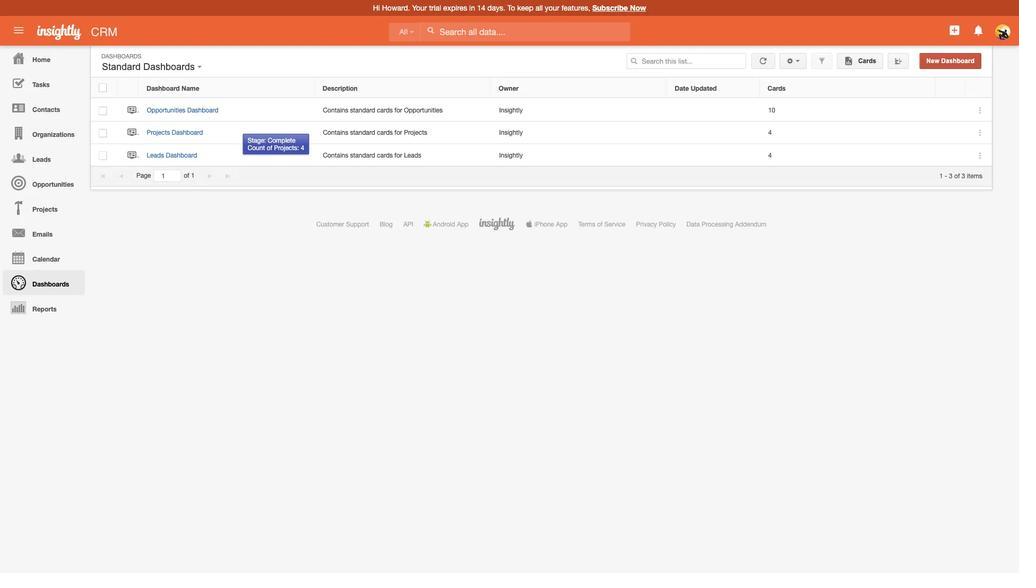 Task type: vqa. For each thing, say whether or not it's contained in the screenshot.
actions
no



Task type: describe. For each thing, give the bounding box(es) containing it.
android app
[[433, 220, 469, 228]]

expires
[[444, 3, 468, 12]]

projects dashboard
[[147, 129, 203, 136]]

navigation containing home
[[0, 46, 85, 320]]

all link
[[389, 23, 421, 42]]

Search all data.... text field
[[421, 22, 631, 41]]

policy
[[659, 220, 677, 228]]

contacts link
[[3, 96, 85, 121]]

cards for leads
[[377, 151, 393, 159]]

leads for leads
[[32, 156, 51, 163]]

tasks link
[[3, 71, 85, 96]]

terms
[[579, 220, 596, 228]]

count
[[248, 144, 265, 152]]

notifications image
[[973, 24, 986, 37]]

10 cell
[[761, 99, 937, 122]]

for for projects
[[395, 129, 403, 136]]

dashboard for opportunities dashboard
[[187, 107, 219, 114]]

organizations link
[[3, 121, 85, 146]]

of inside stage: complete count of projects: 4
[[267, 144, 272, 152]]

1 - 3 of 3 items
[[940, 172, 983, 179]]

dashboards inside button
[[143, 61, 195, 72]]

leads for leads dashboard
[[147, 151, 164, 159]]

items
[[968, 172, 983, 179]]

projects for projects
[[32, 206, 58, 213]]

page
[[137, 172, 151, 179]]

leads inside 'cell'
[[404, 151, 422, 159]]

subscribe now link
[[593, 3, 647, 12]]

of right 1 field
[[184, 172, 189, 179]]

date updated
[[675, 84, 717, 92]]

leads dashboard
[[147, 151, 197, 159]]

contains standard cards for projects cell
[[315, 122, 491, 144]]

description
[[323, 84, 358, 92]]

blog link
[[380, 220, 393, 228]]

opportunities for opportunities dashboard
[[147, 107, 186, 114]]

days.
[[488, 3, 506, 12]]

home
[[32, 56, 50, 63]]

opportunities link
[[3, 171, 85, 195]]

projects link
[[3, 195, 85, 220]]

stage: complete count of projects: 4
[[248, 137, 305, 152]]

owner
[[499, 84, 519, 92]]

hi howard. your trial expires in 14 days. to keep all your features, subscribe now
[[373, 3, 647, 12]]

dashboards link
[[3, 270, 85, 295]]

4 cell for contains standard cards for projects
[[761, 122, 937, 144]]

howard.
[[382, 3, 410, 12]]

row containing projects dashboard
[[91, 122, 993, 144]]

opportunities for opportunities
[[32, 181, 74, 188]]

dashboard for leads dashboard
[[166, 151, 197, 159]]

projects inside cell
[[404, 129, 428, 136]]

in
[[470, 3, 475, 12]]

projects dashboard link
[[147, 129, 208, 136]]

4 for contains standard cards for leads
[[769, 151, 772, 159]]

new dashboard link
[[920, 53, 982, 69]]

terms of service
[[579, 220, 626, 228]]

dashboard for projects dashboard
[[172, 129, 203, 136]]

dashboard for new dashboard
[[942, 57, 975, 65]]

all
[[400, 28, 408, 36]]

10
[[769, 107, 776, 114]]

insightly cell for contains standard cards for leads
[[491, 144, 668, 167]]

terms of service link
[[579, 220, 626, 228]]

emails link
[[3, 220, 85, 245]]

date
[[675, 84, 690, 92]]

home link
[[3, 46, 85, 71]]

opportunities dashboard
[[147, 107, 219, 114]]

standard dashboards
[[102, 61, 198, 72]]

2 1 from the left
[[940, 172, 944, 179]]

standard dashboards button
[[99, 59, 205, 75]]

1 field
[[154, 170, 181, 182]]

data processing addendum link
[[687, 220, 767, 228]]

1 horizontal spatial dashboards
[[101, 53, 141, 59]]

cards for opportunities
[[377, 107, 393, 114]]

privacy
[[637, 220, 658, 228]]

stage:
[[248, 137, 266, 144]]

features,
[[562, 3, 591, 12]]

customer support
[[317, 220, 369, 228]]

organizations
[[32, 131, 75, 138]]

dashboard down standard dashboards button at the left
[[147, 84, 180, 92]]

cards link
[[837, 53, 884, 69]]

all
[[536, 3, 543, 12]]

contains for contains standard cards for leads
[[323, 151, 349, 159]]

-
[[946, 172, 948, 179]]

contains for contains standard cards for projects
[[323, 129, 349, 136]]

complete
[[268, 137, 296, 144]]

insightly for contains standard cards for opportunities
[[500, 107, 523, 114]]

customer support link
[[317, 220, 369, 228]]

android
[[433, 220, 456, 228]]

contacts
[[32, 106, 60, 113]]

calendar
[[32, 255, 60, 263]]

dashboard name
[[147, 84, 199, 92]]

contains standard cards for leads
[[323, 151, 422, 159]]

api
[[404, 220, 414, 228]]

of 1
[[184, 172, 195, 179]]

contains standard cards for leads cell
[[315, 144, 491, 167]]

1 vertical spatial cards
[[768, 84, 786, 92]]

your
[[412, 3, 427, 12]]

search image
[[631, 57, 638, 65]]

reports link
[[3, 295, 85, 320]]

privacy policy
[[637, 220, 677, 228]]

keep
[[518, 3, 534, 12]]



Task type: locate. For each thing, give the bounding box(es) containing it.
row
[[91, 78, 992, 98], [91, 99, 993, 122], [91, 122, 993, 144], [91, 144, 993, 167]]

opportunities inside "link"
[[32, 181, 74, 188]]

opportunities
[[147, 107, 186, 114], [404, 107, 443, 114], [32, 181, 74, 188]]

updated
[[691, 84, 717, 92]]

1 1 from the left
[[191, 172, 195, 179]]

4 row from the top
[[91, 144, 993, 167]]

contains down description
[[323, 107, 349, 114]]

cog image
[[787, 57, 794, 65]]

1 app from the left
[[457, 220, 469, 228]]

2 4 cell from the top
[[761, 144, 937, 167]]

dashboards up dashboard name
[[143, 61, 195, 72]]

reports
[[32, 305, 57, 313]]

subscribe
[[593, 3, 628, 12]]

refresh list image
[[759, 57, 769, 65]]

2 for from the top
[[395, 129, 403, 136]]

1 horizontal spatial 3
[[962, 172, 966, 179]]

calendar link
[[3, 245, 85, 270]]

for for opportunities
[[395, 107, 403, 114]]

0 vertical spatial insightly
[[500, 107, 523, 114]]

4
[[769, 129, 772, 136], [301, 144, 305, 152], [769, 151, 772, 159]]

leads up page
[[147, 151, 164, 159]]

14
[[477, 3, 486, 12]]

standard for contains standard cards for leads
[[350, 151, 375, 159]]

4 inside stage: complete count of projects: 4
[[301, 144, 305, 152]]

3 right -
[[950, 172, 953, 179]]

4 cell for contains standard cards for leads
[[761, 144, 937, 167]]

hi
[[373, 3, 380, 12]]

Search this list... text field
[[627, 53, 746, 69]]

tasks
[[32, 81, 50, 88]]

cell
[[668, 99, 761, 122], [937, 99, 966, 122], [668, 122, 761, 144], [937, 122, 966, 144], [668, 144, 761, 167], [937, 144, 966, 167]]

cards inside 'cell'
[[377, 151, 393, 159]]

insightly cell
[[491, 99, 668, 122], [491, 122, 668, 144], [491, 144, 668, 167]]

1 horizontal spatial cards
[[857, 57, 877, 65]]

cards
[[377, 107, 393, 114], [377, 129, 393, 136], [377, 151, 393, 159]]

2 insightly cell from the top
[[491, 122, 668, 144]]

emails
[[32, 231, 53, 238]]

cards down contains standard cards for projects
[[377, 151, 393, 159]]

1 horizontal spatial app
[[556, 220, 568, 228]]

projects:
[[274, 144, 299, 152]]

for for leads
[[395, 151, 403, 159]]

2 vertical spatial dashboards
[[32, 280, 69, 288]]

3 left items
[[962, 172, 966, 179]]

row group containing opportunities dashboard
[[91, 99, 993, 167]]

opportunities down dashboard name
[[147, 107, 186, 114]]

cards up 10
[[768, 84, 786, 92]]

cards up contains standard cards for projects
[[377, 107, 393, 114]]

1 vertical spatial contains
[[323, 129, 349, 136]]

1 standard from the top
[[350, 107, 375, 114]]

3 row from the top
[[91, 122, 993, 144]]

name
[[182, 84, 199, 92]]

2 horizontal spatial dashboards
[[143, 61, 195, 72]]

now
[[631, 3, 647, 12]]

for down contains standard cards for opportunities cell
[[395, 129, 403, 136]]

of right -
[[955, 172, 961, 179]]

standard for contains standard cards for opportunities
[[350, 107, 375, 114]]

2 standard from the top
[[350, 129, 375, 136]]

0 vertical spatial for
[[395, 107, 403, 114]]

blog
[[380, 220, 393, 228]]

2 contains from the top
[[323, 129, 349, 136]]

None checkbox
[[99, 84, 107, 92], [99, 107, 107, 115], [99, 152, 107, 160], [99, 84, 107, 92], [99, 107, 107, 115], [99, 152, 107, 160]]

cards
[[857, 57, 877, 65], [768, 84, 786, 92]]

addendum
[[736, 220, 767, 228]]

app for iphone app
[[556, 220, 568, 228]]

projects inside navigation
[[32, 206, 58, 213]]

2 horizontal spatial leads
[[404, 151, 422, 159]]

0 vertical spatial cards
[[377, 107, 393, 114]]

2 app from the left
[[556, 220, 568, 228]]

standard inside 'cell'
[[350, 151, 375, 159]]

for up contains standard cards for projects cell in the left of the page
[[395, 107, 403, 114]]

2 vertical spatial contains
[[323, 151, 349, 159]]

2 cards from the top
[[377, 129, 393, 136]]

of right terms
[[598, 220, 603, 228]]

1 right 1 field
[[191, 172, 195, 179]]

of
[[267, 144, 272, 152], [184, 172, 189, 179], [955, 172, 961, 179], [598, 220, 603, 228]]

opportunities inside cell
[[404, 107, 443, 114]]

cards down contains standard cards for opportunities
[[377, 129, 393, 136]]

dashboards up standard
[[101, 53, 141, 59]]

2 3 from the left
[[962, 172, 966, 179]]

1 horizontal spatial leads
[[147, 151, 164, 159]]

1 left -
[[940, 172, 944, 179]]

0 vertical spatial standard
[[350, 107, 375, 114]]

for inside 'cell'
[[395, 151, 403, 159]]

standard
[[102, 61, 141, 72]]

2 vertical spatial cards
[[377, 151, 393, 159]]

standard up contains standard cards for projects
[[350, 107, 375, 114]]

standard up contains standard cards for leads
[[350, 129, 375, 136]]

contains standard cards for opportunities cell
[[315, 99, 491, 122]]

1 horizontal spatial projects
[[147, 129, 170, 136]]

leads link
[[3, 146, 85, 171]]

crm
[[91, 25, 118, 39]]

opportunities up contains standard cards for projects cell in the left of the page
[[404, 107, 443, 114]]

2 row from the top
[[91, 99, 993, 122]]

android app link
[[424, 220, 469, 228]]

of right count on the top left of the page
[[267, 144, 272, 152]]

1 insightly from the top
[[500, 107, 523, 114]]

1 4 cell from the top
[[761, 122, 937, 144]]

projects down contains standard cards for opportunities cell
[[404, 129, 428, 136]]

3 insightly cell from the top
[[491, 144, 668, 167]]

contains inside 'cell'
[[323, 151, 349, 159]]

3 insightly from the top
[[500, 151, 523, 159]]

2 horizontal spatial projects
[[404, 129, 428, 136]]

dashboard right new
[[942, 57, 975, 65]]

contains
[[323, 107, 349, 114], [323, 129, 349, 136], [323, 151, 349, 159]]

1 vertical spatial dashboards
[[143, 61, 195, 72]]

1 row from the top
[[91, 78, 992, 98]]

new
[[927, 57, 940, 65]]

0 vertical spatial dashboards
[[101, 53, 141, 59]]

contains for contains standard cards for opportunities
[[323, 107, 349, 114]]

data
[[687, 220, 700, 228]]

2 horizontal spatial opportunities
[[404, 107, 443, 114]]

processing
[[702, 220, 734, 228]]

3
[[950, 172, 953, 179], [962, 172, 966, 179]]

app for android app
[[457, 220, 469, 228]]

1 horizontal spatial opportunities
[[147, 107, 186, 114]]

4 cell
[[761, 122, 937, 144], [761, 144, 937, 167]]

opportunities dashboard link
[[147, 107, 224, 114]]

app right the android
[[457, 220, 469, 228]]

iphone app
[[535, 220, 568, 228]]

navigation
[[0, 46, 85, 320]]

leads up the opportunities "link"
[[32, 156, 51, 163]]

api link
[[404, 220, 414, 228]]

0 horizontal spatial 3
[[950, 172, 953, 179]]

your
[[545, 3, 560, 12]]

leads dashboard link
[[147, 151, 203, 159]]

projects up leads dashboard
[[147, 129, 170, 136]]

contains down contains standard cards for projects
[[323, 151, 349, 159]]

standard for contains standard cards for projects
[[350, 129, 375, 136]]

row group
[[91, 99, 993, 167]]

3 cards from the top
[[377, 151, 393, 159]]

contains standard cards for projects
[[323, 129, 428, 136]]

insightly for contains standard cards for projects
[[500, 129, 523, 136]]

0 horizontal spatial leads
[[32, 156, 51, 163]]

to
[[508, 3, 516, 12]]

dashboards up reports link
[[32, 280, 69, 288]]

app
[[457, 220, 469, 228], [556, 220, 568, 228]]

2 insightly from the top
[[500, 129, 523, 136]]

row containing leads dashboard
[[91, 144, 993, 167]]

0 horizontal spatial dashboards
[[32, 280, 69, 288]]

dashboards
[[101, 53, 141, 59], [143, 61, 195, 72], [32, 280, 69, 288]]

3 contains from the top
[[323, 151, 349, 159]]

1 vertical spatial standard
[[350, 129, 375, 136]]

dashboard
[[942, 57, 975, 65], [147, 84, 180, 92], [187, 107, 219, 114], [172, 129, 203, 136], [166, 151, 197, 159]]

1 for from the top
[[395, 107, 403, 114]]

1 insightly cell from the top
[[491, 99, 668, 122]]

standard
[[350, 107, 375, 114], [350, 129, 375, 136], [350, 151, 375, 159]]

cards for projects
[[377, 129, 393, 136]]

3 standard from the top
[[350, 151, 375, 159]]

leads down contains standard cards for projects cell in the left of the page
[[404, 151, 422, 159]]

service
[[605, 220, 626, 228]]

4 for contains standard cards for projects
[[769, 129, 772, 136]]

None checkbox
[[99, 129, 107, 138]]

0 horizontal spatial cards
[[768, 84, 786, 92]]

1 vertical spatial for
[[395, 129, 403, 136]]

0 horizontal spatial projects
[[32, 206, 58, 213]]

3 for from the top
[[395, 151, 403, 159]]

dashboards inside 'link'
[[32, 280, 69, 288]]

row containing opportunities dashboard
[[91, 99, 993, 122]]

dashboard up 'of 1' on the top left of the page
[[166, 151, 197, 159]]

insightly for contains standard cards for leads
[[500, 151, 523, 159]]

opportunities up projects link
[[32, 181, 74, 188]]

0 vertical spatial cards
[[857, 57, 877, 65]]

1 contains from the top
[[323, 107, 349, 114]]

projects
[[147, 129, 170, 136], [404, 129, 428, 136], [32, 206, 58, 213]]

trial
[[429, 3, 442, 12]]

insightly cell for contains standard cards for projects
[[491, 122, 668, 144]]

none checkbox inside row
[[99, 129, 107, 138]]

for down contains standard cards for projects cell in the left of the page
[[395, 151, 403, 159]]

dashboard down opportunities dashboard link
[[172, 129, 203, 136]]

1
[[191, 172, 195, 179], [940, 172, 944, 179]]

dashboard down name
[[187, 107, 219, 114]]

leads inside 'link'
[[32, 156, 51, 163]]

2 vertical spatial for
[[395, 151, 403, 159]]

privacy policy link
[[637, 220, 677, 228]]

iphone app link
[[526, 220, 568, 228]]

iphone
[[535, 220, 555, 228]]

data processing addendum
[[687, 220, 767, 228]]

standard down contains standard cards for projects
[[350, 151, 375, 159]]

1 cards from the top
[[377, 107, 393, 114]]

cards left show sidebar icon at top right
[[857, 57, 877, 65]]

new dashboard
[[927, 57, 975, 65]]

2 vertical spatial standard
[[350, 151, 375, 159]]

app right iphone
[[556, 220, 568, 228]]

contains standard cards for opportunities
[[323, 107, 443, 114]]

2 vertical spatial insightly
[[500, 151, 523, 159]]

0 horizontal spatial 1
[[191, 172, 195, 179]]

1 horizontal spatial 1
[[940, 172, 944, 179]]

contains up contains standard cards for leads
[[323, 129, 349, 136]]

0 horizontal spatial app
[[457, 220, 469, 228]]

row containing dashboard name
[[91, 78, 992, 98]]

white image
[[427, 27, 435, 34]]

0 vertical spatial contains
[[323, 107, 349, 114]]

show sidebar image
[[895, 57, 903, 65]]

1 3 from the left
[[950, 172, 953, 179]]

show list view filters image
[[819, 57, 826, 65]]

0 horizontal spatial opportunities
[[32, 181, 74, 188]]

projects up the emails link
[[32, 206, 58, 213]]

insightly cell for contains standard cards for opportunities
[[491, 99, 668, 122]]

customer
[[317, 220, 345, 228]]

support
[[346, 220, 369, 228]]

1 vertical spatial insightly
[[500, 129, 523, 136]]

projects for projects dashboard
[[147, 129, 170, 136]]

1 vertical spatial cards
[[377, 129, 393, 136]]

leads
[[147, 151, 164, 159], [404, 151, 422, 159], [32, 156, 51, 163]]



